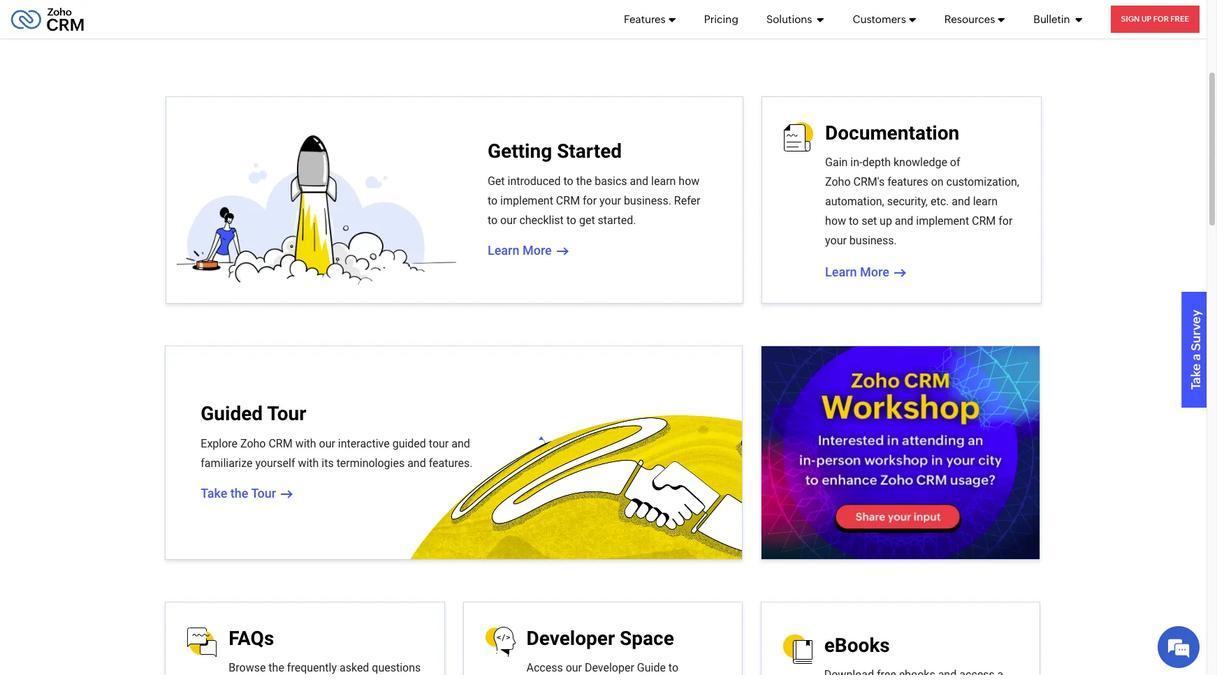 Task type: vqa. For each thing, say whether or not it's contained in the screenshot.
Gain
yes



Task type: describe. For each thing, give the bounding box(es) containing it.
questions
[[372, 662, 421, 675]]

asked
[[340, 662, 369, 675]]

a
[[1189, 354, 1203, 361]]

developer space
[[527, 627, 674, 650]]

customization,
[[946, 176, 1019, 189]]

pricing link
[[704, 0, 738, 38]]

get
[[579, 214, 595, 227]]

implement inside get introduced to the basics and learn how to implement crm for your business. refer to our checklist to get started.
[[500, 194, 553, 207]]

0 vertical spatial developer
[[527, 627, 615, 650]]

solutions link
[[766, 0, 825, 38]]

and inside get introduced to the basics and learn how to implement crm for your business. refer to our checklist to get started.
[[630, 174, 648, 188]]

its
[[322, 457, 334, 470]]

bulletin link
[[1034, 0, 1083, 38]]

to inside 'access our developer guide to'
[[669, 662, 678, 675]]

crm inside get introduced to the basics and learn how to implement crm for your business. refer to our checklist to get started.
[[556, 194, 580, 207]]

learn for 'learn more' link to the bottom
[[825, 265, 857, 280]]

zoho crm logo image
[[10, 4, 85, 35]]

gain
[[825, 156, 848, 169]]

features
[[624, 13, 666, 25]]

learn more for the top 'learn more' link
[[488, 243, 552, 258]]

1 vertical spatial with
[[298, 457, 319, 470]]

1 vertical spatial more
[[860, 265, 889, 280]]

0 vertical spatial tour
[[267, 403, 306, 426]]

take for take the tour
[[201, 486, 227, 501]]

business. inside get introduced to the basics and learn how to implement crm for your business. refer to our checklist to get started.
[[624, 194, 671, 207]]

crm's
[[854, 176, 885, 189]]

0 vertical spatial with
[[295, 437, 316, 451]]

explore zoho crm with our interactive guided tour and familiarize yourself with its terminologies and features.
[[201, 437, 473, 470]]

gain in-depth knowledge of zoho crm's
[[825, 156, 960, 189]]

interactive
[[338, 437, 390, 451]]

for
[[1153, 15, 1169, 23]]

free
[[1171, 15, 1189, 23]]

take a survey
[[1189, 310, 1203, 390]]

browse the frequently asked questions
[[229, 662, 421, 676]]

familiarize
[[201, 457, 253, 470]]

0 vertical spatial more
[[523, 243, 552, 258]]

guide
[[637, 662, 666, 675]]

your inside features on customization, automation, security, etc. and learn how to set up and implement crm for your business.
[[825, 234, 847, 247]]

zoho inside 'explore zoho crm with our interactive guided tour and familiarize yourself with its terminologies and features.'
[[240, 437, 266, 451]]

sign
[[1121, 15, 1140, 23]]

features link
[[624, 0, 676, 38]]

access our developer guide to
[[527, 662, 678, 676]]

up
[[1141, 15, 1152, 23]]

introduced
[[508, 174, 561, 188]]

implement inside features on customization, automation, security, etc. and learn how to set up and implement crm for your business.
[[916, 215, 969, 228]]

explore
[[201, 437, 238, 451]]

customers
[[853, 13, 906, 25]]

solutions
[[766, 13, 814, 25]]

sign up for free link
[[1111, 6, 1200, 33]]

knowledge
[[894, 156, 947, 169]]

sign up for free
[[1121, 15, 1189, 23]]

survey
[[1189, 310, 1203, 351]]

in-
[[851, 156, 863, 169]]

on
[[931, 176, 944, 189]]

learn for the top 'learn more' link
[[488, 243, 519, 258]]

set
[[862, 215, 877, 228]]

1 vertical spatial learn more link
[[825, 263, 905, 282]]

get introduced to the basics and learn how to implement crm for your business. refer to our checklist to get started.
[[488, 174, 700, 227]]

business. inside features on customization, automation, security, etc. and learn how to set up and implement crm for your business.
[[850, 234, 897, 247]]

started
[[557, 140, 622, 163]]

security,
[[887, 195, 928, 208]]

yourself
[[255, 457, 295, 470]]

for inside get introduced to the basics and learn how to implement crm for your business. refer to our checklist to get started.
[[583, 194, 597, 207]]

and right etc. on the right of the page
[[952, 195, 970, 208]]

and right 'tour'
[[452, 437, 470, 451]]



Task type: locate. For each thing, give the bounding box(es) containing it.
0 vertical spatial business.
[[624, 194, 671, 207]]

started.
[[598, 214, 636, 227]]

tour up yourself
[[267, 403, 306, 426]]

for up get
[[583, 194, 597, 207]]

1 horizontal spatial crm
[[556, 194, 580, 207]]

browse
[[229, 662, 266, 675]]

refer
[[674, 194, 700, 207]]

and right basics
[[630, 174, 648, 188]]

to inside features on customization, automation, security, etc. and learn how to set up and implement crm for your business.
[[849, 215, 859, 228]]

your down basics
[[600, 194, 621, 207]]

0 vertical spatial crm
[[556, 194, 580, 207]]

tour
[[267, 403, 306, 426], [251, 486, 276, 501]]

up
[[880, 215, 892, 228]]

guided tour
[[201, 403, 306, 426]]

learn more down checklist
[[488, 243, 552, 258]]

bulletin
[[1034, 13, 1072, 25]]

automation,
[[825, 195, 884, 208]]

developer down developer space
[[585, 662, 634, 675]]

your
[[600, 194, 621, 207], [825, 234, 847, 247]]

take the tour
[[201, 486, 276, 501]]

1 vertical spatial your
[[825, 234, 847, 247]]

1 horizontal spatial for
[[999, 215, 1013, 228]]

crm inside 'explore zoho crm with our interactive guided tour and familiarize yourself with its terminologies and features.'
[[269, 437, 293, 451]]

features.
[[429, 457, 473, 470]]

sign up for crm software | zoho crm image
[[177, 115, 456, 285]]

learn
[[488, 243, 519, 258], [825, 265, 857, 280]]

1 horizontal spatial how
[[825, 215, 846, 228]]

1 vertical spatial developer
[[585, 662, 634, 675]]

more down checklist
[[523, 243, 552, 258]]

crm down customization,
[[972, 215, 996, 228]]

learn more link down checklist
[[488, 230, 567, 260]]

checklist
[[519, 214, 564, 227]]

tour down yourself
[[251, 486, 276, 501]]

zoho
[[825, 176, 851, 189], [240, 437, 266, 451]]

getting
[[488, 140, 552, 163]]

0 vertical spatial your
[[600, 194, 621, 207]]

0 vertical spatial learn more
[[488, 243, 552, 258]]

get
[[488, 174, 505, 188]]

0 horizontal spatial implement
[[500, 194, 553, 207]]

guided
[[201, 403, 263, 426]]

1 vertical spatial tour
[[251, 486, 276, 501]]

0 horizontal spatial more
[[523, 243, 552, 258]]

2 vertical spatial the
[[269, 662, 284, 675]]

1 vertical spatial learn more
[[825, 265, 889, 280]]

0 horizontal spatial for
[[583, 194, 597, 207]]

1 horizontal spatial learn more
[[825, 265, 889, 280]]

tour
[[429, 437, 449, 451]]

learn down customization,
[[973, 195, 998, 208]]

getting started
[[488, 140, 622, 163]]

and down guided
[[407, 457, 426, 470]]

0 horizontal spatial learn
[[651, 174, 676, 188]]

learn more for 'learn more' link to the bottom
[[825, 265, 889, 280]]

the inside "browse the frequently asked questions"
[[269, 662, 284, 675]]

1 horizontal spatial more
[[860, 265, 889, 280]]

access
[[527, 662, 563, 675]]

ebooks
[[824, 634, 890, 657]]

with left interactive
[[295, 437, 316, 451]]

learn more link down set
[[825, 263, 905, 282]]

learn inside features on customization, automation, security, etc. and learn how to set up and implement crm for your business.
[[973, 195, 998, 208]]

your down automation,
[[825, 234, 847, 247]]

learn more link
[[488, 230, 567, 260], [825, 263, 905, 282]]

1 horizontal spatial take
[[1189, 363, 1203, 390]]

2 horizontal spatial the
[[576, 174, 592, 188]]

1 horizontal spatial zoho
[[825, 176, 851, 189]]

0 horizontal spatial learn more
[[488, 243, 552, 258]]

0 horizontal spatial learn more link
[[488, 230, 567, 260]]

1 vertical spatial learn
[[973, 195, 998, 208]]

take the tour link
[[201, 474, 291, 504]]

0 horizontal spatial learn
[[488, 243, 519, 258]]

1 horizontal spatial learn more link
[[825, 263, 905, 282]]

the right browse
[[269, 662, 284, 675]]

take down a
[[1189, 363, 1203, 390]]

depth
[[863, 156, 891, 169]]

1 vertical spatial for
[[999, 215, 1013, 228]]

guided
[[392, 437, 426, 451]]

our
[[500, 214, 517, 227], [319, 437, 335, 451], [566, 662, 582, 675]]

more
[[523, 243, 552, 258], [860, 265, 889, 280]]

our right access
[[566, 662, 582, 675]]

features
[[887, 176, 928, 189]]

resources
[[945, 13, 995, 25]]

the for take the tour
[[230, 486, 248, 501]]

0 vertical spatial implement
[[500, 194, 553, 207]]

developer up access
[[527, 627, 615, 650]]

0 vertical spatial learn
[[488, 243, 519, 258]]

pricing
[[704, 13, 738, 25]]

1 horizontal spatial learn
[[825, 265, 857, 280]]

faqs
[[229, 627, 274, 650]]

resources link
[[945, 0, 1006, 38]]

zoho up yourself
[[240, 437, 266, 451]]

our inside get introduced to the basics and learn how to implement crm for your business. refer to our checklist to get started.
[[500, 214, 517, 227]]

the inside get introduced to the basics and learn how to implement crm for your business. refer to our checklist to get started.
[[576, 174, 592, 188]]

zoho inside gain in-depth knowledge of zoho crm's
[[825, 176, 851, 189]]

for
[[583, 194, 597, 207], [999, 215, 1013, 228]]

0 horizontal spatial your
[[600, 194, 621, 207]]

crm up yourself
[[269, 437, 293, 451]]

basics
[[595, 174, 627, 188]]

for down customization,
[[999, 215, 1013, 228]]

0 horizontal spatial take
[[201, 486, 227, 501]]

learn more down set
[[825, 265, 889, 280]]

documentation
[[825, 121, 960, 144]]

1 vertical spatial how
[[825, 215, 846, 228]]

take for take a survey
[[1189, 363, 1203, 390]]

the down familiarize at left bottom
[[230, 486, 248, 501]]

business. down set
[[850, 234, 897, 247]]

our inside 'explore zoho crm with our interactive guided tour and familiarize yourself with its terminologies and features.'
[[319, 437, 335, 451]]

1 vertical spatial our
[[319, 437, 335, 451]]

0 vertical spatial how
[[679, 174, 700, 188]]

1 horizontal spatial implement
[[916, 215, 969, 228]]

how up refer
[[679, 174, 700, 188]]

1 horizontal spatial business.
[[850, 234, 897, 247]]

0 vertical spatial our
[[500, 214, 517, 227]]

0 vertical spatial for
[[583, 194, 597, 207]]

with
[[295, 437, 316, 451], [298, 457, 319, 470]]

1 vertical spatial crm
[[972, 215, 996, 228]]

business. up the started.
[[624, 194, 671, 207]]

more down set
[[860, 265, 889, 280]]

the for browse the frequently asked questions
[[269, 662, 284, 675]]

crm
[[556, 194, 580, 207], [972, 215, 996, 228], [269, 437, 293, 451]]

1 vertical spatial take
[[201, 486, 227, 501]]

0 vertical spatial take
[[1189, 363, 1203, 390]]

1 vertical spatial learn
[[825, 265, 857, 280]]

take
[[1189, 363, 1203, 390], [201, 486, 227, 501]]

1 horizontal spatial our
[[500, 214, 517, 227]]

crm inside features on customization, automation, security, etc. and learn how to set up and implement crm for your business.
[[972, 215, 996, 228]]

to
[[564, 174, 573, 188], [488, 194, 498, 207], [488, 214, 498, 227], [567, 214, 576, 227], [849, 215, 859, 228], [669, 662, 678, 675]]

our up its
[[319, 437, 335, 451]]

implement down etc. on the right of the page
[[916, 215, 969, 228]]

2 horizontal spatial crm
[[972, 215, 996, 228]]

learn inside get introduced to the basics and learn how to implement crm for your business. refer to our checklist to get started.
[[651, 174, 676, 188]]

business.
[[624, 194, 671, 207], [850, 234, 897, 247]]

0 vertical spatial the
[[576, 174, 592, 188]]

how
[[679, 174, 700, 188], [825, 215, 846, 228]]

terminologies
[[337, 457, 405, 470]]

learn up refer
[[651, 174, 676, 188]]

etc.
[[931, 195, 949, 208]]

2 vertical spatial crm
[[269, 437, 293, 451]]

0 vertical spatial learn more link
[[488, 230, 567, 260]]

1 vertical spatial the
[[230, 486, 248, 501]]

2 horizontal spatial our
[[566, 662, 582, 675]]

the
[[576, 174, 592, 188], [230, 486, 248, 501], [269, 662, 284, 675]]

learn
[[651, 174, 676, 188], [973, 195, 998, 208]]

crm up get
[[556, 194, 580, 207]]

our left checklist
[[500, 214, 517, 227]]

1 vertical spatial zoho
[[240, 437, 266, 451]]

your inside get introduced to the basics and learn how to implement crm for your business. refer to our checklist to get started.
[[600, 194, 621, 207]]

1 horizontal spatial the
[[269, 662, 284, 675]]

1 vertical spatial business.
[[850, 234, 897, 247]]

implement
[[500, 194, 553, 207], [916, 215, 969, 228]]

and
[[630, 174, 648, 188], [952, 195, 970, 208], [895, 215, 914, 228], [452, 437, 470, 451], [407, 457, 426, 470]]

for inside features on customization, automation, security, etc. and learn how to set up and implement crm for your business.
[[999, 215, 1013, 228]]

with left its
[[298, 457, 319, 470]]

0 horizontal spatial how
[[679, 174, 700, 188]]

the left basics
[[576, 174, 592, 188]]

how inside features on customization, automation, security, etc. and learn how to set up and implement crm for your business.
[[825, 215, 846, 228]]

0 horizontal spatial crm
[[269, 437, 293, 451]]

our inside 'access our developer guide to'
[[566, 662, 582, 675]]

of
[[950, 156, 960, 169]]

1 vertical spatial implement
[[916, 215, 969, 228]]

how down automation,
[[825, 215, 846, 228]]

developer
[[527, 627, 615, 650], [585, 662, 634, 675]]

0 vertical spatial learn
[[651, 174, 676, 188]]

developer inside 'access our developer guide to'
[[585, 662, 634, 675]]

2 vertical spatial our
[[566, 662, 582, 675]]

0 horizontal spatial business.
[[624, 194, 671, 207]]

0 vertical spatial zoho
[[825, 176, 851, 189]]

0 horizontal spatial our
[[319, 437, 335, 451]]

implement down introduced
[[500, 194, 553, 207]]

and right 'up'
[[895, 215, 914, 228]]

zoho down gain
[[825, 176, 851, 189]]

how inside get introduced to the basics and learn how to implement crm for your business. refer to our checklist to get started.
[[679, 174, 700, 188]]

1 horizontal spatial learn
[[973, 195, 998, 208]]

features on customization, automation, security, etc. and learn how to set up and implement crm for your business.
[[825, 176, 1019, 247]]

frequently
[[287, 662, 337, 675]]

learn more
[[488, 243, 552, 258], [825, 265, 889, 280]]

1 horizontal spatial your
[[825, 234, 847, 247]]

0 horizontal spatial zoho
[[240, 437, 266, 451]]

take down familiarize at left bottom
[[201, 486, 227, 501]]

0 horizontal spatial the
[[230, 486, 248, 501]]

space
[[620, 627, 674, 650]]



